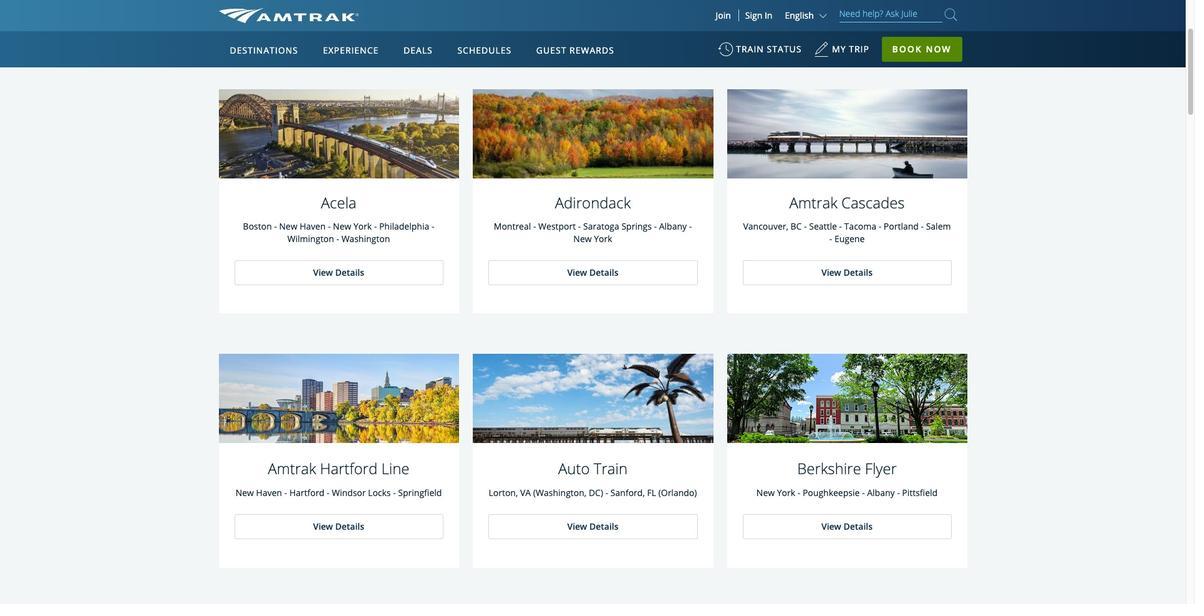 Task type: locate. For each thing, give the bounding box(es) containing it.
banner
[[0, 0, 1186, 288]]

0 vertical spatial haven
[[300, 220, 326, 232]]

details down windsor
[[335, 520, 364, 532]]

1 horizontal spatial amtrak
[[480, 5, 523, 17]]

3mb)
[[680, 5, 706, 17]]

york left poughkeepsie
[[777, 486, 796, 498]]

view down 'new haven - hartford - windsor locks - springfield'
[[313, 520, 333, 532]]

in
[[765, 9, 773, 21]]

vancouver,
[[744, 220, 789, 232]]

york up washington
[[354, 220, 372, 232]]

amtrak for amtrak national route map (pdf, 3mb)
[[480, 5, 523, 17]]

schedules
[[458, 44, 512, 56]]

view down lorton, va (washington, dc) - sanford, fl (orlando)
[[568, 520, 587, 532]]

view down eugene
[[822, 267, 842, 278]]

philadelphia
[[379, 220, 430, 232]]

trip
[[849, 43, 870, 55]]

0 horizontal spatial haven
[[256, 486, 282, 498]]

haven inside boston - new haven - new york - philadelphia - wilmington - washington
[[300, 220, 326, 232]]

hartford up windsor
[[320, 458, 378, 479]]

hartford down amtrak hartford line
[[290, 486, 325, 498]]

view details down lorton, va (washington, dc) - sanford, fl (orlando)
[[568, 520, 619, 532]]

amtrak for amtrak cascades
[[790, 192, 838, 213]]

wilmington
[[288, 233, 334, 245]]

0 vertical spatial albany
[[659, 220, 687, 232]]

amtrak national route map (pdf, 3mb)
[[480, 5, 706, 17]]

view down poughkeepsie
[[822, 520, 842, 532]]

poughkeepsie
[[803, 486, 860, 498]]

cascades
[[842, 192, 905, 213]]

1 horizontal spatial haven
[[300, 220, 326, 232]]

view details link down 'new haven - hartford - windsor locks - springfield'
[[234, 514, 443, 539]]

view details link for acela
[[234, 260, 443, 285]]

view details link down boston - new haven - new york - philadelphia - wilmington - washington
[[234, 260, 443, 285]]

application
[[265, 104, 565, 279]]

1 vertical spatial hartford
[[290, 486, 325, 498]]

view details down 'new york - poughkeepsie - albany - pittsfield'
[[822, 520, 873, 532]]

amtrak
[[480, 5, 523, 17], [790, 192, 838, 213], [268, 458, 316, 479]]

1 vertical spatial albany
[[868, 486, 895, 498]]

book now
[[893, 43, 952, 55]]

view details down 'new haven - hartford - windsor locks - springfield'
[[313, 520, 364, 532]]

albany
[[659, 220, 687, 232], [868, 486, 895, 498]]

albany down flyer in the bottom right of the page
[[868, 486, 895, 498]]

details down eugene
[[844, 267, 873, 278]]

amtrak for amtrak hartford line
[[268, 458, 316, 479]]

amtrak national route map (pdf, 3mb) link
[[469, 0, 717, 23]]

1 horizontal spatial york
[[594, 233, 613, 245]]

train status
[[736, 43, 802, 55]]

sign in button
[[746, 9, 773, 21]]

details down washington
[[335, 267, 364, 278]]

amtrak up seattle
[[790, 192, 838, 213]]

book
[[893, 43, 923, 55]]

rewards
[[570, 44, 615, 56]]

amtrak up schedules "link"
[[480, 5, 523, 17]]

route
[[584, 5, 619, 17]]

view details for acela
[[313, 267, 364, 278]]

montreal
[[494, 220, 531, 232]]

details down 'new york - poughkeepsie - albany - pittsfield'
[[844, 520, 873, 532]]

view details link down montreal - westport - saratoga springs - albany - new york
[[488, 260, 698, 285]]

details down montreal - westport - saratoga springs - albany - new york
[[590, 267, 619, 278]]

westport
[[539, 220, 576, 232]]

details down dc)
[[590, 520, 619, 532]]

1 vertical spatial york
[[594, 233, 613, 245]]

details for adirondack
[[590, 267, 619, 278]]

flyer
[[865, 458, 897, 479]]

seattle
[[810, 220, 837, 232]]

0 horizontal spatial albany
[[659, 220, 687, 232]]

boston
[[243, 220, 272, 232]]

haven
[[300, 220, 326, 232], [256, 486, 282, 498]]

0 vertical spatial hartford
[[320, 458, 378, 479]]

springfield
[[398, 486, 442, 498]]

view for acela
[[313, 267, 333, 278]]

albany right springs on the top of the page
[[659, 220, 687, 232]]

york down saratoga at the top of the page
[[594, 233, 613, 245]]

dc)
[[589, 486, 604, 498]]

amtrak cascades
[[790, 192, 905, 213]]

my trip button
[[814, 37, 870, 68]]

amtrak up 'new haven - hartford - windsor locks - springfield'
[[268, 458, 316, 479]]

sign in
[[746, 9, 773, 21]]

windsor
[[332, 486, 366, 498]]

view down wilmington
[[313, 267, 333, 278]]

vancouver, bc - seattle - tacoma - portland - salem - eugene
[[744, 220, 951, 245]]

sign
[[746, 9, 763, 21]]

details
[[335, 267, 364, 278], [590, 267, 619, 278], [844, 267, 873, 278], [335, 520, 364, 532], [590, 520, 619, 532], [844, 520, 873, 532]]

details for acela
[[335, 267, 364, 278]]

view for berkshire flyer
[[822, 520, 842, 532]]

york
[[354, 220, 372, 232], [594, 233, 613, 245], [777, 486, 796, 498]]

0 vertical spatial amtrak
[[480, 5, 523, 17]]

view details link down 'new york - poughkeepsie - albany - pittsfield'
[[743, 514, 952, 539]]

(washington,
[[533, 486, 587, 498]]

view down montreal - westport - saratoga springs - albany - new york
[[568, 267, 587, 278]]

albany inside montreal - westport - saratoga springs - albany - new york
[[659, 220, 687, 232]]

map
[[623, 5, 646, 17]]

view details down boston - new haven - new york - philadelphia - wilmington - washington
[[313, 267, 364, 278]]

2 vertical spatial york
[[777, 486, 796, 498]]

york inside boston - new haven - new york - philadelphia - wilmington - washington
[[354, 220, 372, 232]]

view details
[[313, 267, 364, 278], [568, 267, 619, 278], [822, 267, 873, 278], [313, 520, 364, 532], [568, 520, 619, 532], [822, 520, 873, 532]]

boston - new haven - new york - philadelphia - wilmington - washington
[[243, 220, 435, 245]]

view details down montreal - westport - saratoga springs - albany - new york
[[568, 267, 619, 278]]

view for auto train
[[568, 520, 587, 532]]

1 vertical spatial amtrak
[[790, 192, 838, 213]]

view details down eugene
[[822, 267, 873, 278]]

deals
[[404, 44, 433, 56]]

view for amtrak hartford line
[[313, 520, 333, 532]]

adirondack
[[555, 192, 631, 213]]

hartford
[[320, 458, 378, 479], [290, 486, 325, 498]]

washington
[[342, 233, 390, 245]]

destinations
[[230, 44, 298, 56]]

now
[[926, 43, 952, 55]]

0 horizontal spatial york
[[354, 220, 372, 232]]

2 vertical spatial amtrak
[[268, 458, 316, 479]]

new inside montreal - westport - saratoga springs - albany - new york
[[574, 233, 592, 245]]

english
[[785, 9, 814, 21]]

0 vertical spatial york
[[354, 220, 372, 232]]

view details for amtrak cascades
[[822, 267, 873, 278]]

train
[[594, 458, 628, 479]]

train status link
[[718, 37, 802, 68]]

2 horizontal spatial amtrak
[[790, 192, 838, 213]]

application inside banner
[[265, 104, 565, 279]]

train
[[736, 43, 764, 55]]

bc
[[791, 220, 802, 232]]

view details link down lorton, va (washington, dc) - sanford, fl (orlando)
[[488, 514, 698, 539]]

guest
[[537, 44, 567, 56]]

view for amtrak cascades
[[822, 267, 842, 278]]

experience
[[323, 44, 379, 56]]

(orlando)
[[659, 486, 697, 498]]

view details link for auto train
[[488, 514, 698, 539]]

new haven - hartford - windsor locks - springfield
[[236, 486, 442, 498]]

0 horizontal spatial amtrak
[[268, 458, 316, 479]]

amtrak hartford line
[[268, 458, 410, 479]]

Please enter your search item search field
[[840, 6, 943, 22]]

view
[[313, 267, 333, 278], [568, 267, 587, 278], [822, 267, 842, 278], [313, 520, 333, 532], [568, 520, 587, 532], [822, 520, 842, 532]]

new york - poughkeepsie - albany - pittsfield
[[757, 486, 938, 498]]

1 horizontal spatial albany
[[868, 486, 895, 498]]

amtrak image
[[219, 8, 359, 23]]

sanford,
[[611, 486, 645, 498]]

view details for berkshire flyer
[[822, 520, 873, 532]]

lorton, va (washington, dc) - sanford, fl (orlando)
[[489, 486, 697, 498]]

view details link down eugene
[[743, 260, 952, 285]]

banner containing join
[[0, 0, 1186, 288]]

new
[[279, 220, 298, 232], [333, 220, 351, 232], [574, 233, 592, 245], [236, 486, 254, 498], [757, 486, 775, 498]]

status
[[767, 43, 802, 55]]

view details link
[[234, 260, 443, 285], [488, 260, 698, 285], [743, 260, 952, 285], [234, 514, 443, 539], [488, 514, 698, 539], [743, 514, 952, 539]]

-
[[274, 220, 277, 232], [328, 220, 331, 232], [374, 220, 377, 232], [432, 220, 435, 232], [534, 220, 536, 232], [578, 220, 581, 232], [654, 220, 657, 232], [689, 220, 692, 232], [804, 220, 807, 232], [840, 220, 842, 232], [879, 220, 882, 232], [921, 220, 924, 232], [337, 233, 339, 245], [830, 233, 833, 245], [284, 486, 287, 498], [327, 486, 330, 498], [393, 486, 396, 498], [606, 486, 609, 498], [798, 486, 801, 498], [862, 486, 865, 498], [898, 486, 900, 498]]

acela
[[321, 192, 357, 213]]



Task type: describe. For each thing, give the bounding box(es) containing it.
montreal - westport - saratoga springs - albany - new york
[[494, 220, 692, 245]]

york inside montreal - westport - saratoga springs - albany - new york
[[594, 233, 613, 245]]

lorton,
[[489, 486, 518, 498]]

destinations button
[[225, 33, 303, 68]]

national
[[527, 5, 581, 17]]

deals button
[[399, 33, 438, 68]]

my trip
[[833, 43, 870, 55]]

guest rewards
[[537, 44, 615, 56]]

view details link for amtrak cascades
[[743, 260, 952, 285]]

springs
[[622, 220, 652, 232]]

search icon image
[[945, 6, 958, 23]]

details for berkshire flyer
[[844, 520, 873, 532]]

salem
[[927, 220, 951, 232]]

view details for amtrak hartford line
[[313, 520, 364, 532]]

berkshire flyer
[[798, 458, 897, 479]]

fl
[[647, 486, 657, 498]]

view details link for adirondack
[[488, 260, 698, 285]]

regions map image
[[265, 104, 565, 279]]

auto
[[559, 458, 590, 479]]

line
[[382, 458, 410, 479]]

berkshire
[[798, 458, 862, 479]]

join
[[716, 9, 731, 21]]

my
[[833, 43, 847, 55]]

saratoga
[[583, 220, 620, 232]]

experience button
[[318, 33, 384, 68]]

eugene
[[835, 233, 865, 245]]

2 horizontal spatial york
[[777, 486, 796, 498]]

portland
[[884, 220, 919, 232]]

view details for auto train
[[568, 520, 619, 532]]

va
[[520, 486, 531, 498]]

schedules link
[[453, 31, 517, 67]]

tacoma
[[845, 220, 877, 232]]

view for adirondack
[[568, 267, 587, 278]]

pittsfield
[[903, 486, 938, 498]]

(pdf,
[[649, 5, 676, 17]]

auto train
[[559, 458, 628, 479]]

join button
[[709, 9, 739, 21]]

locks
[[368, 486, 391, 498]]

view details link for berkshire flyer
[[743, 514, 952, 539]]

1 vertical spatial haven
[[256, 486, 282, 498]]

details for auto train
[[590, 520, 619, 532]]

book now button
[[882, 37, 963, 62]]

details for amtrak hartford line
[[335, 520, 364, 532]]

details for amtrak cascades
[[844, 267, 873, 278]]

view details for adirondack
[[568, 267, 619, 278]]

view details link for amtrak hartford line
[[234, 514, 443, 539]]

english button
[[785, 9, 830, 21]]

guest rewards button
[[532, 33, 620, 68]]



Task type: vqa. For each thing, say whether or not it's contained in the screenshot.
always
no



